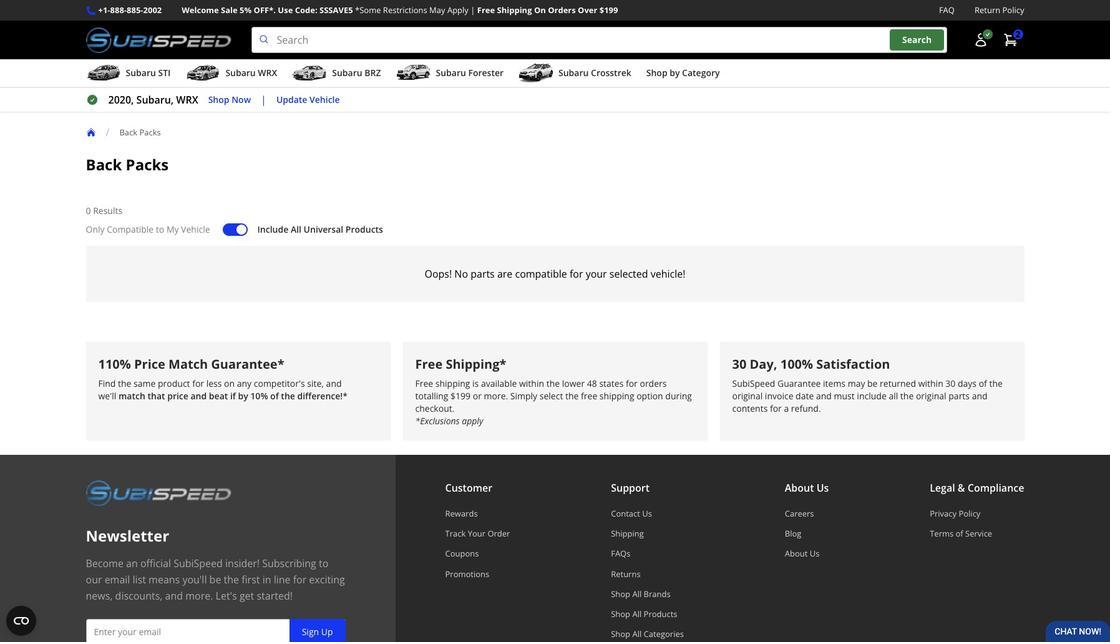 Task type: vqa. For each thing, say whether or not it's contained in the screenshot.
first HOD- from the right
no



Task type: describe. For each thing, give the bounding box(es) containing it.
vehicle!
[[651, 267, 686, 281]]

results
[[93, 205, 122, 217]]

blog link
[[785, 528, 829, 539]]

restrictions
[[383, 4, 428, 16]]

a subaru brz thumbnail image image
[[292, 64, 327, 82]]

subaru crosstrek
[[559, 67, 632, 79]]

for inside 30 day, 100% satisfaction subispeed guarantee items may be returned within 30 days of the original invoice date and must include all the original parts and contents for a refund.
[[770, 403, 782, 414]]

coupons link
[[445, 548, 510, 560]]

and left beat
[[191, 390, 207, 402]]

shipping*
[[446, 356, 507, 373]]

promotions
[[445, 568, 490, 580]]

button image
[[974, 33, 989, 48]]

no
[[455, 267, 468, 281]]

2 subispeed logo image from the top
[[86, 480, 231, 506]]

a subaru forester thumbnail image image
[[396, 64, 431, 82]]

your
[[586, 267, 607, 281]]

1 horizontal spatial |
[[471, 4, 475, 16]]

shop all brands link
[[611, 589, 684, 600]]

competitor's
[[254, 378, 305, 389]]

lower
[[562, 378, 585, 389]]

a subaru crosstrek thumbnail image image
[[519, 64, 554, 82]]

subispeed inside the become an official subispeed insider! subscribing to our email list means you'll be the first in line for exciting news, discounts, and more. let's get started!
[[174, 557, 223, 571]]

0 vertical spatial products
[[346, 224, 383, 235]]

back packs link
[[119, 127, 171, 138]]

you'll
[[183, 573, 207, 587]]

1 horizontal spatial shipping
[[600, 390, 635, 402]]

and down items at the right
[[817, 390, 832, 402]]

become
[[86, 557, 124, 571]]

1 vertical spatial products
[[644, 609, 678, 620]]

0 vertical spatial shipping
[[497, 4, 532, 16]]

our
[[86, 573, 102, 587]]

0 horizontal spatial 30
[[733, 356, 747, 373]]

include
[[258, 224, 289, 235]]

days
[[958, 378, 977, 389]]

in
[[263, 573, 271, 587]]

/
[[106, 126, 109, 139]]

0 horizontal spatial of
[[270, 390, 279, 402]]

difference!*
[[298, 390, 348, 402]]

0 horizontal spatial shipping
[[436, 378, 470, 389]]

careers link
[[785, 508, 829, 519]]

search
[[903, 34, 932, 46]]

more. inside the become an official subispeed insider! subscribing to our email list means you'll be the first in line for exciting news, discounts, and more. let's get started!
[[186, 589, 213, 603]]

*some restrictions may apply | free shipping on orders over $199
[[355, 4, 618, 16]]

contents
[[733, 403, 768, 414]]

for inside free shipping* free shipping is available within the lower 48 states for orders totalling $199 or more. simply select the free shipping option during checkout. *exclusions apply
[[626, 378, 638, 389]]

sssave5
[[320, 4, 353, 16]]

email
[[105, 573, 130, 587]]

update
[[277, 93, 307, 105]]

track your order
[[445, 528, 510, 539]]

match
[[119, 390, 145, 402]]

vehicle inside button
[[310, 93, 340, 105]]

2 vertical spatial free
[[416, 378, 433, 389]]

2 about us from the top
[[785, 548, 820, 560]]

and inside find the same product for less on any competitor's site, and we'll
[[326, 378, 342, 389]]

1 original from the left
[[733, 390, 763, 402]]

that
[[148, 390, 165, 402]]

rewards link
[[445, 508, 510, 519]]

0 vertical spatial packs
[[139, 127, 161, 138]]

all for brands
[[633, 589, 642, 600]]

careers
[[785, 508, 815, 519]]

and inside the become an official subispeed insider! subscribing to our email list means you'll be the first in line for exciting news, discounts, and more. let's get started!
[[165, 589, 183, 603]]

if
[[230, 390, 236, 402]]

to inside the become an official subispeed insider! subscribing to our email list means you'll be the first in line for exciting news, discounts, and more. let's get started!
[[319, 557, 329, 571]]

legal & compliance
[[930, 481, 1025, 495]]

shop for shop all brands
[[611, 589, 631, 600]]

match that price and beat if by 10% of the difference!*
[[119, 390, 348, 402]]

started!
[[257, 589, 293, 603]]

by inside dropdown button
[[670, 67, 680, 79]]

2020,
[[108, 93, 134, 107]]

now
[[232, 93, 251, 105]]

parts inside 30 day, 100% satisfaction subispeed guarantee items may be returned within 30 days of the original invoice date and must include all the original parts and contents for a refund.
[[949, 390, 970, 402]]

or
[[473, 390, 482, 402]]

insider!
[[225, 557, 260, 571]]

include all universal products
[[258, 224, 383, 235]]

the right 'days'
[[990, 378, 1003, 389]]

welcome sale 5% off*. use code: sssave5
[[182, 4, 353, 16]]

items
[[824, 378, 846, 389]]

Enter your email text field
[[86, 619, 346, 642]]

all for categories
[[633, 629, 642, 640]]

only
[[86, 224, 105, 235]]

coupons
[[445, 548, 479, 560]]

universal
[[304, 224, 344, 235]]

legal
[[930, 481, 956, 495]]

subaru crosstrek button
[[519, 62, 632, 87]]

on
[[534, 4, 546, 16]]

wrx inside dropdown button
[[258, 67, 277, 79]]

shop now link
[[208, 93, 251, 107]]

an
[[126, 557, 138, 571]]

same
[[134, 378, 156, 389]]

match
[[169, 356, 208, 373]]

1 vertical spatial packs
[[126, 154, 169, 175]]

1 vertical spatial by
[[238, 390, 248, 402]]

may
[[848, 378, 866, 389]]

subaru sti button
[[86, 62, 171, 87]]

include
[[857, 390, 887, 402]]

policy for privacy policy
[[959, 508, 981, 519]]

1 vertical spatial back packs
[[86, 154, 169, 175]]

only compatible to my vehicle
[[86, 224, 210, 235]]

orders
[[548, 4, 576, 16]]

any
[[237, 378, 252, 389]]

1 horizontal spatial 30
[[946, 378, 956, 389]]

110% price match guarantee*
[[98, 356, 284, 373]]

1 vertical spatial back
[[86, 154, 122, 175]]

official
[[140, 557, 171, 571]]

shop for shop by category
[[647, 67, 668, 79]]

site,
[[307, 378, 324, 389]]

for left the your
[[570, 267, 583, 281]]

terms of service
[[930, 528, 993, 539]]

subaru for subaru brz
[[332, 67, 363, 79]]

shop by category button
[[647, 62, 720, 87]]

shop all products
[[611, 609, 678, 620]]

subaru sti
[[126, 67, 171, 79]]

subaru for subaru crosstrek
[[559, 67, 589, 79]]

+1-888-885-2002
[[98, 4, 162, 16]]

shop all categories link
[[611, 629, 684, 640]]

discounts,
[[115, 589, 163, 603]]

search button
[[890, 30, 945, 50]]

subaru brz button
[[292, 62, 381, 87]]

apply
[[462, 415, 483, 427]]

subaru for subaru forester
[[436, 67, 466, 79]]

return policy link
[[975, 4, 1025, 17]]

search input field
[[251, 27, 947, 53]]

guarantee
[[778, 378, 821, 389]]

find the same product for less on any competitor's site, and we'll
[[98, 378, 342, 402]]

date
[[796, 390, 814, 402]]

sign up button
[[290, 619, 346, 642]]

returns
[[611, 568, 641, 580]]

be inside 30 day, 100% satisfaction subispeed guarantee items may be returned within 30 days of the original invoice date and must include all the original parts and contents for a refund.
[[868, 378, 878, 389]]

within inside free shipping* free shipping is available within the lower 48 states for orders totalling $199 or more. simply select the free shipping option during checkout. *exclusions apply
[[519, 378, 544, 389]]

free
[[581, 390, 598, 402]]

crosstrek
[[591, 67, 632, 79]]

be inside the become an official subispeed insider! subscribing to our email list means you'll be the first in line for exciting news, discounts, and more. let's get started!
[[210, 573, 221, 587]]

&
[[958, 481, 966, 495]]



Task type: locate. For each thing, give the bounding box(es) containing it.
+1-
[[98, 4, 110, 16]]

for inside the become an official subispeed insider! subscribing to our email list means you'll be the first in line for exciting news, discounts, and more. let's get started!
[[293, 573, 307, 587]]

2 button
[[997, 28, 1025, 53]]

subaru wrx button
[[186, 62, 277, 87]]

1 vertical spatial be
[[210, 573, 221, 587]]

back down the '/'
[[86, 154, 122, 175]]

the right the all
[[901, 390, 914, 402]]

30 day, 100% satisfaction subispeed guarantee items may be returned within 30 days of the original invoice date and must include all the original parts and contents for a refund.
[[733, 356, 1003, 414]]

0 vertical spatial subispeed logo image
[[86, 27, 231, 53]]

wrx down a subaru wrx thumbnail image
[[176, 93, 198, 107]]

the inside find the same product for less on any competitor's site, and we'll
[[118, 378, 131, 389]]

shipping left on
[[497, 4, 532, 16]]

to
[[156, 224, 164, 235], [319, 557, 329, 571]]

us up shipping link
[[643, 508, 652, 519]]

0 vertical spatial wrx
[[258, 67, 277, 79]]

the up let's
[[224, 573, 239, 587]]

the up select
[[547, 378, 560, 389]]

faq
[[940, 4, 955, 16]]

0 horizontal spatial by
[[238, 390, 248, 402]]

subaru left the sti
[[126, 67, 156, 79]]

0 vertical spatial |
[[471, 4, 475, 16]]

be up 'include'
[[868, 378, 878, 389]]

1 vertical spatial us
[[643, 508, 652, 519]]

return policy
[[975, 4, 1025, 16]]

shop down shop all brands
[[611, 609, 631, 620]]

0 horizontal spatial |
[[261, 93, 267, 107]]

0 vertical spatial vehicle
[[310, 93, 340, 105]]

and down "means"
[[165, 589, 183, 603]]

$199 left 'or'
[[451, 390, 471, 402]]

1 horizontal spatial policy
[[1003, 4, 1025, 16]]

invoice
[[765, 390, 794, 402]]

vehicle down subaru brz 'dropdown button'
[[310, 93, 340, 105]]

2020, subaru, wrx
[[108, 93, 198, 107]]

the down lower at the bottom right of page
[[566, 390, 579, 402]]

0 vertical spatial subispeed
[[733, 378, 776, 389]]

1 horizontal spatial parts
[[949, 390, 970, 402]]

2 original from the left
[[917, 390, 947, 402]]

subispeed logo image
[[86, 27, 231, 53], [86, 480, 231, 506]]

5 subaru from the left
[[559, 67, 589, 79]]

about down blog
[[785, 548, 808, 560]]

subaru for subaru wrx
[[226, 67, 256, 79]]

1 vertical spatial policy
[[959, 508, 981, 519]]

2 vertical spatial us
[[810, 548, 820, 560]]

sign
[[302, 626, 319, 638]]

of
[[979, 378, 988, 389], [270, 390, 279, 402], [956, 528, 964, 539]]

0 horizontal spatial to
[[156, 224, 164, 235]]

1 subaru from the left
[[126, 67, 156, 79]]

all left 'brands'
[[633, 589, 642, 600]]

| right apply
[[471, 4, 475, 16]]

shop inside dropdown button
[[647, 67, 668, 79]]

subaru left brz
[[332, 67, 363, 79]]

policy up 2
[[1003, 4, 1025, 16]]

categories
[[644, 629, 684, 640]]

shipping down states
[[600, 390, 635, 402]]

subaru inside dropdown button
[[436, 67, 466, 79]]

shop by category
[[647, 67, 720, 79]]

subaru left crosstrek
[[559, 67, 589, 79]]

0 horizontal spatial within
[[519, 378, 544, 389]]

the down the 'competitor's'
[[281, 390, 295, 402]]

0 vertical spatial be
[[868, 378, 878, 389]]

by right if
[[238, 390, 248, 402]]

shop now
[[208, 93, 251, 105]]

1 horizontal spatial original
[[917, 390, 947, 402]]

parts down 'days'
[[949, 390, 970, 402]]

1 vertical spatial more.
[[186, 589, 213, 603]]

1 horizontal spatial be
[[868, 378, 878, 389]]

2 subaru from the left
[[226, 67, 256, 79]]

1 within from the left
[[519, 378, 544, 389]]

0 vertical spatial shipping
[[436, 378, 470, 389]]

more. inside free shipping* free shipping is available within the lower 48 states for orders totalling $199 or more. simply select the free shipping option during checkout. *exclusions apply
[[484, 390, 508, 402]]

1 horizontal spatial $199
[[600, 4, 618, 16]]

subaru forester button
[[396, 62, 504, 87]]

checkout.
[[416, 403, 455, 414]]

shop down the returns
[[611, 589, 631, 600]]

update vehicle
[[277, 93, 340, 105]]

5%
[[240, 4, 252, 16]]

for right states
[[626, 378, 638, 389]]

subaru inside 'dropdown button'
[[332, 67, 363, 79]]

1 vertical spatial $199
[[451, 390, 471, 402]]

0 vertical spatial about
[[785, 481, 815, 495]]

*some
[[355, 4, 381, 16]]

0 horizontal spatial vehicle
[[181, 224, 210, 235]]

return
[[975, 4, 1001, 16]]

0 horizontal spatial $199
[[451, 390, 471, 402]]

subscribing
[[262, 557, 316, 571]]

1 horizontal spatial wrx
[[258, 67, 277, 79]]

30 left day,
[[733, 356, 747, 373]]

about up the careers
[[785, 481, 815, 495]]

all
[[889, 390, 899, 402]]

us up careers link
[[817, 481, 829, 495]]

1 horizontal spatial vehicle
[[310, 93, 340, 105]]

policy for return policy
[[1003, 4, 1025, 16]]

for left "less"
[[192, 378, 204, 389]]

shop for shop all products
[[611, 609, 631, 620]]

more. down available
[[484, 390, 508, 402]]

0 vertical spatial back packs
[[119, 127, 161, 138]]

all down shop all brands
[[633, 609, 642, 620]]

$199 right over
[[600, 4, 618, 16]]

products up categories
[[644, 609, 678, 620]]

original
[[733, 390, 763, 402], [917, 390, 947, 402]]

0 horizontal spatial be
[[210, 573, 221, 587]]

terms of service link
[[930, 528, 1025, 539]]

us for about us link at the right bottom of page
[[810, 548, 820, 560]]

get
[[240, 589, 254, 603]]

1 horizontal spatial products
[[644, 609, 678, 620]]

open widget image
[[6, 606, 36, 636]]

a subaru wrx thumbnail image image
[[186, 64, 221, 82]]

1 vertical spatial free
[[416, 356, 443, 373]]

0 horizontal spatial more.
[[186, 589, 213, 603]]

0 vertical spatial more.
[[484, 390, 508, 402]]

a
[[784, 403, 789, 414]]

2 vertical spatial of
[[956, 528, 964, 539]]

up
[[321, 626, 333, 638]]

terms
[[930, 528, 954, 539]]

about
[[785, 481, 815, 495], [785, 548, 808, 560]]

list
[[133, 573, 146, 587]]

1 horizontal spatial to
[[319, 557, 329, 571]]

shop left category
[[647, 67, 668, 79]]

1 about from the top
[[785, 481, 815, 495]]

free shipping* free shipping is available within the lower 48 states for orders totalling $199 or more. simply select the free shipping option during checkout. *exclusions apply
[[416, 356, 692, 427]]

subaru forester
[[436, 67, 504, 79]]

1 horizontal spatial subispeed
[[733, 378, 776, 389]]

0 vertical spatial of
[[979, 378, 988, 389]]

| right now
[[261, 93, 267, 107]]

means
[[149, 573, 180, 587]]

all
[[291, 224, 302, 235], [633, 589, 642, 600], [633, 609, 642, 620], [633, 629, 642, 640]]

1 vertical spatial subispeed logo image
[[86, 480, 231, 506]]

and down 'days'
[[973, 390, 988, 402]]

guarantee*
[[211, 356, 284, 373]]

be
[[868, 378, 878, 389], [210, 573, 221, 587]]

1 vertical spatial shipping
[[611, 528, 644, 539]]

blog
[[785, 528, 802, 539]]

by
[[670, 67, 680, 79], [238, 390, 248, 402]]

subispeed logo image down the 2002
[[86, 27, 231, 53]]

about us down the blog link
[[785, 548, 820, 560]]

1 subispeed logo image from the top
[[86, 27, 231, 53]]

1 about us from the top
[[785, 481, 829, 495]]

more.
[[484, 390, 508, 402], [186, 589, 213, 603]]

2 within from the left
[[919, 378, 944, 389]]

30
[[733, 356, 747, 373], [946, 378, 956, 389]]

sign up
[[302, 626, 333, 638]]

subispeed inside 30 day, 100% satisfaction subispeed guarantee items may be returned within 30 days of the original invoice date and must include all the original parts and contents for a refund.
[[733, 378, 776, 389]]

48
[[587, 378, 597, 389]]

0 horizontal spatial subispeed
[[174, 557, 223, 571]]

packs down back packs 'link'
[[126, 154, 169, 175]]

of down the 'competitor's'
[[270, 390, 279, 402]]

us for contact us link
[[643, 508, 652, 519]]

to left my
[[156, 224, 164, 235]]

of right 'days'
[[979, 378, 988, 389]]

0 horizontal spatial wrx
[[176, 93, 198, 107]]

compatible
[[107, 224, 154, 235]]

customer
[[445, 481, 493, 495]]

subaru left forester
[[436, 67, 466, 79]]

0
[[86, 205, 91, 217]]

within inside 30 day, 100% satisfaction subispeed guarantee items may be returned within 30 days of the original invoice date and must include all the original parts and contents for a refund.
[[919, 378, 944, 389]]

back packs down back packs 'link'
[[86, 154, 169, 175]]

1 vertical spatial shipping
[[600, 390, 635, 402]]

*exclusions
[[416, 415, 460, 427]]

off*.
[[254, 4, 276, 16]]

parts right no
[[471, 267, 495, 281]]

use
[[278, 4, 293, 16]]

track
[[445, 528, 466, 539]]

the inside the become an official subispeed insider! subscribing to our email list means you'll be the first in line for exciting news, discounts, and more. let's get started!
[[224, 573, 239, 587]]

3 subaru from the left
[[332, 67, 363, 79]]

0 vertical spatial parts
[[471, 267, 495, 281]]

wrx up the update
[[258, 67, 277, 79]]

0 vertical spatial to
[[156, 224, 164, 235]]

subispeed
[[733, 378, 776, 389], [174, 557, 223, 571]]

your
[[468, 528, 486, 539]]

to up exciting
[[319, 557, 329, 571]]

0 vertical spatial policy
[[1003, 4, 1025, 16]]

original down returned
[[917, 390, 947, 402]]

subaru
[[126, 67, 156, 79], [226, 67, 256, 79], [332, 67, 363, 79], [436, 67, 466, 79], [559, 67, 589, 79]]

within up simply
[[519, 378, 544, 389]]

all for products
[[633, 609, 642, 620]]

within right returned
[[919, 378, 944, 389]]

0 vertical spatial 30
[[733, 356, 747, 373]]

0 vertical spatial free
[[477, 4, 495, 16]]

shop for shop now
[[208, 93, 229, 105]]

$199 inside free shipping* free shipping is available within the lower 48 states for orders totalling $199 or more. simply select the free shipping option during checkout. *exclusions apply
[[451, 390, 471, 402]]

price
[[134, 356, 165, 373]]

1 horizontal spatial by
[[670, 67, 680, 79]]

1 vertical spatial 30
[[946, 378, 956, 389]]

0 vertical spatial by
[[670, 67, 680, 79]]

0 vertical spatial $199
[[600, 4, 618, 16]]

for inside find the same product for less on any competitor's site, and we'll
[[192, 378, 204, 389]]

0 horizontal spatial products
[[346, 224, 383, 235]]

orders
[[640, 378, 667, 389]]

privacy policy link
[[930, 508, 1025, 519]]

satisfaction
[[817, 356, 891, 373]]

by left category
[[670, 67, 680, 79]]

we'll
[[98, 390, 116, 402]]

all for universal
[[291, 224, 302, 235]]

0 vertical spatial back
[[119, 127, 137, 138]]

2 horizontal spatial of
[[979, 378, 988, 389]]

1 vertical spatial to
[[319, 557, 329, 571]]

order
[[488, 528, 510, 539]]

1 vertical spatial parts
[[949, 390, 970, 402]]

shop
[[647, 67, 668, 79], [208, 93, 229, 105], [611, 589, 631, 600], [611, 609, 631, 620], [611, 629, 631, 640]]

subaru for subaru sti
[[126, 67, 156, 79]]

2 about from the top
[[785, 548, 808, 560]]

shipping left is
[[436, 378, 470, 389]]

0 horizontal spatial parts
[[471, 267, 495, 281]]

policy up terms of service link
[[959, 508, 981, 519]]

shipping down contact
[[611, 528, 644, 539]]

track your order link
[[445, 528, 510, 539]]

2
[[1016, 28, 1021, 40]]

subispeed down day,
[[733, 378, 776, 389]]

shop all products link
[[611, 609, 684, 620]]

back packs right the '/'
[[119, 127, 161, 138]]

for left a
[[770, 403, 782, 414]]

1 horizontal spatial more.
[[484, 390, 508, 402]]

0 horizontal spatial shipping
[[497, 4, 532, 16]]

all right include
[[291, 224, 302, 235]]

1 vertical spatial vehicle
[[181, 224, 210, 235]]

1 vertical spatial about us
[[785, 548, 820, 560]]

the up match
[[118, 378, 131, 389]]

1 vertical spatial |
[[261, 93, 267, 107]]

become an official subispeed insider! subscribing to our email list means you'll be the first in line for exciting news, discounts, and more. let's get started!
[[86, 557, 345, 603]]

more. down you'll
[[186, 589, 213, 603]]

packs down 2020, subaru, wrx
[[139, 127, 161, 138]]

home image
[[86, 127, 96, 137]]

sti
[[158, 67, 171, 79]]

a subaru sti thumbnail image image
[[86, 64, 121, 82]]

of right "terms"
[[956, 528, 964, 539]]

about us up careers link
[[785, 481, 829, 495]]

products right universal
[[346, 224, 383, 235]]

30 left 'days'
[[946, 378, 956, 389]]

subaru up now
[[226, 67, 256, 79]]

shop down 'shop all products'
[[611, 629, 631, 640]]

shop left now
[[208, 93, 229, 105]]

must
[[834, 390, 855, 402]]

available
[[481, 378, 517, 389]]

1 vertical spatial of
[[270, 390, 279, 402]]

of inside 30 day, 100% satisfaction subispeed guarantee items may be returned within 30 days of the original invoice date and must include all the original parts and contents for a refund.
[[979, 378, 988, 389]]

brands
[[644, 589, 671, 600]]

original up the contents on the right of the page
[[733, 390, 763, 402]]

shop for shop all categories
[[611, 629, 631, 640]]

be up let's
[[210, 573, 221, 587]]

1 vertical spatial about
[[785, 548, 808, 560]]

us down the blog link
[[810, 548, 820, 560]]

for right line on the left bottom of page
[[293, 573, 307, 587]]

1 vertical spatial subispeed
[[174, 557, 223, 571]]

privacy policy
[[930, 508, 981, 519]]

during
[[666, 390, 692, 402]]

1 horizontal spatial within
[[919, 378, 944, 389]]

subispeed logo image up newsletter
[[86, 480, 231, 506]]

all down 'shop all products'
[[633, 629, 642, 640]]

1 vertical spatial wrx
[[176, 93, 198, 107]]

for
[[570, 267, 583, 281], [192, 378, 204, 389], [626, 378, 638, 389], [770, 403, 782, 414], [293, 573, 307, 587]]

faq link
[[940, 4, 955, 17]]

refund.
[[792, 403, 821, 414]]

885-
[[127, 4, 143, 16]]

back right the '/'
[[119, 127, 137, 138]]

apply
[[448, 4, 469, 16]]

0 vertical spatial us
[[817, 481, 829, 495]]

free
[[477, 4, 495, 16], [416, 356, 443, 373], [416, 378, 433, 389]]

0 vertical spatial about us
[[785, 481, 829, 495]]

0 horizontal spatial original
[[733, 390, 763, 402]]

0 horizontal spatial policy
[[959, 508, 981, 519]]

and up difference!*
[[326, 378, 342, 389]]

faqs
[[611, 548, 631, 560]]

news,
[[86, 589, 113, 603]]

vehicle right my
[[181, 224, 210, 235]]

1 horizontal spatial shipping
[[611, 528, 644, 539]]

subispeed up you'll
[[174, 557, 223, 571]]

1 horizontal spatial of
[[956, 528, 964, 539]]

subaru brz
[[332, 67, 381, 79]]

4 subaru from the left
[[436, 67, 466, 79]]



